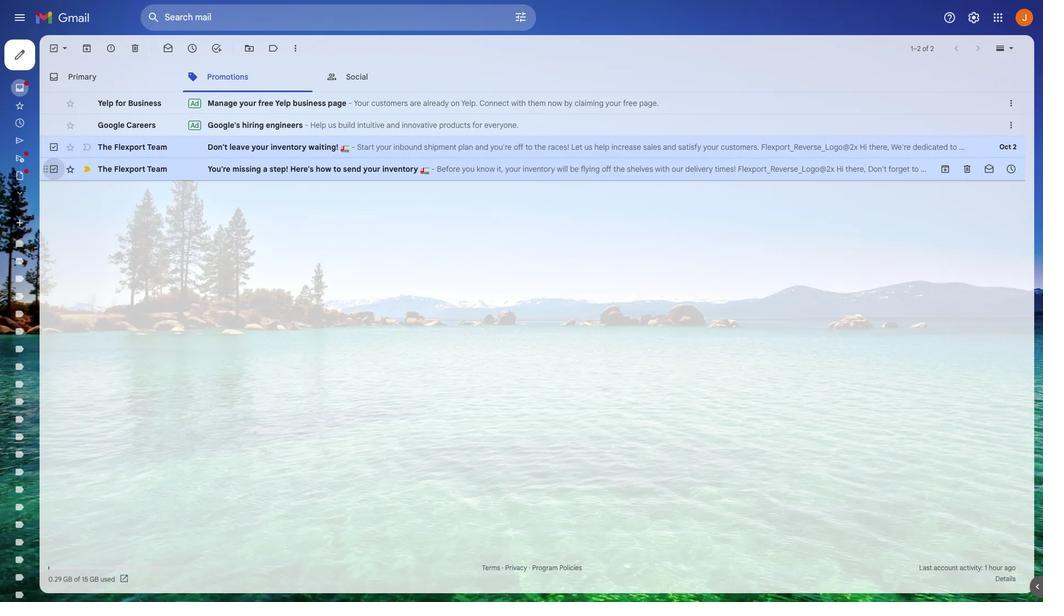 Task type: describe. For each thing, give the bounding box(es) containing it.
yelp for business
[[98, 98, 161, 108]]

4 row from the top
[[40, 158, 1043, 180]]

social
[[346, 72, 368, 82]]

help
[[594, 142, 610, 152]]

shelves
[[627, 164, 653, 174]]

begin
[[921, 164, 941, 174]]

already
[[423, 98, 449, 108]]

everyone.
[[484, 120, 519, 130]]

1 horizontal spatial and
[[475, 142, 488, 152]]

archive image
[[81, 43, 92, 54]]

details
[[996, 575, 1016, 583]]

0 horizontal spatial 1
[[911, 44, 913, 52]]

program policies link
[[532, 564, 582, 572]]

flying
[[581, 164, 600, 174]]

the for you're missing a step! here's how to send your inventory
[[98, 164, 112, 174]]

customers
[[371, 98, 408, 108]]

1 gb from the left
[[63, 575, 72, 584]]

races!
[[548, 142, 569, 152]]

increase
[[612, 142, 641, 152]]

details link
[[996, 575, 1016, 583]]

manage
[[208, 98, 237, 108]]

0 vertical spatial of
[[923, 44, 929, 52]]

search mail image
[[144, 8, 164, 27]]

engineers
[[266, 120, 303, 130]]

more image
[[290, 43, 301, 54]]

the flexport team for don't
[[98, 142, 167, 152]]

2 horizontal spatial and
[[663, 142, 676, 152]]

3 row from the top
[[40, 136, 1038, 158]]

be
[[570, 164, 579, 174]]

2 horizontal spatial inventory
[[523, 164, 555, 174]]

your right satisfy
[[703, 142, 719, 152]]

leave
[[229, 142, 250, 152]]

that
[[1019, 164, 1033, 174]]

our
[[672, 164, 684, 174]]

primary tab
[[40, 62, 177, 92]]

main content containing primary
[[40, 35, 1043, 594]]

business
[[293, 98, 326, 108]]

1 horizontal spatial inventory
[[382, 164, 418, 174]]

to left begin
[[912, 164, 919, 174]]

tab list inside main content
[[40, 62, 1034, 92]]

connect
[[480, 98, 509, 108]]

privacy
[[505, 564, 527, 572]]

your right the claiming
[[606, 98, 621, 108]]

toggle split pane mode image
[[995, 43, 1006, 54]]

cell for manage your free yelp business page - your customers are already on yelp. connect with them now by claiming your free page.
[[977, 98, 1006, 109]]

step!
[[270, 164, 288, 174]]

are
[[410, 98, 421, 108]]

intuitive
[[357, 120, 385, 130]]

snooze image
[[187, 43, 198, 54]]

0.29 gb of 15 gb used
[[48, 575, 115, 584]]

- before you know it, your inventory will be flying off the shelves with our delivery times! flexport_reverse_logo@2x hi there, don't forget to begin your shipping plan so that you
[[429, 164, 1043, 174]]

hiring
[[242, 120, 264, 130]]

terms
[[482, 564, 500, 572]]

1 free from the left
[[258, 98, 273, 108]]

Search mail text field
[[165, 12, 483, 23]]

last
[[919, 564, 932, 572]]

boosting
[[959, 142, 990, 152]]

used
[[100, 575, 115, 584]]

hour
[[989, 564, 1003, 572]]

your
[[354, 98, 369, 108]]

activity:
[[960, 564, 983, 572]]

1 horizontal spatial by
[[1029, 142, 1038, 152]]

0 horizontal spatial the
[[535, 142, 546, 152]]

2 inside row
[[1013, 143, 1017, 151]]

cell for google's hiring engineers - help us build intuitive and innovative products for everyone.
[[977, 120, 1006, 131]]

1 vertical spatial flexport_reverse_logo@2x
[[738, 164, 835, 174]]

let
[[571, 142, 582, 152]]

2 free from the left
[[623, 98, 637, 108]]

0 horizontal spatial 2
[[917, 44, 921, 52]]

your right start
[[376, 142, 392, 152]]

we're
[[891, 142, 911, 152]]

ad for google's hiring engineers - help us build intuitive and innovative products for everyone.
[[191, 121, 199, 129]]

1 vertical spatial with
[[655, 164, 670, 174]]

team for don't leave your inventory waiting!
[[147, 142, 167, 152]]

terms link
[[482, 564, 500, 572]]

customers.
[[721, 142, 759, 152]]

move to image
[[244, 43, 255, 54]]

flexport for you're missing a step! here's how to send your inventory
[[114, 164, 145, 174]]

now
[[548, 98, 562, 108]]

don't leave your inventory waiting!
[[208, 142, 340, 152]]

0 vertical spatial don't
[[208, 142, 228, 152]]

innovative
[[402, 120, 437, 130]]

know
[[477, 164, 495, 174]]

0 horizontal spatial plan
[[458, 142, 473, 152]]

1 vertical spatial for
[[472, 120, 482, 130]]

footer inside main content
[[40, 563, 1026, 585]]

shipping
[[960, 164, 990, 174]]

toolbar inside row
[[934, 164, 1022, 175]]

team for you're missing a step! here's how to send your inventory
[[147, 164, 167, 174]]

dedicated
[[913, 142, 948, 152]]

1 – 2 of 2
[[911, 44, 934, 52]]

1 horizontal spatial 2
[[930, 44, 934, 52]]

to right you're
[[525, 142, 533, 152]]

0 horizontal spatial with
[[511, 98, 526, 108]]

terms · privacy · program policies
[[482, 564, 582, 572]]

2 yelp from the left
[[275, 98, 291, 108]]

delivery
[[686, 164, 713, 174]]

to left boosting on the top of page
[[950, 142, 957, 152]]

0 horizontal spatial off
[[514, 142, 524, 152]]

last account activity: 1 hour ago details
[[919, 564, 1016, 583]]

page.
[[639, 98, 659, 108]]

your up hiring
[[239, 98, 256, 108]]

forget
[[889, 164, 910, 174]]

business
[[128, 98, 161, 108]]

1 · from the left
[[502, 564, 504, 572]]

the flexport team for you're
[[98, 164, 167, 174]]

2 sales from the left
[[1009, 142, 1027, 152]]

you're
[[490, 142, 512, 152]]

your right it,
[[505, 164, 521, 174]]

manage your free yelp business page - your customers are already on yelp. connect with them now by claiming your free page.
[[208, 98, 659, 108]]



Task type: locate. For each thing, give the bounding box(es) containing it.
- right 🚛 image
[[431, 164, 435, 174]]

cell
[[977, 98, 1006, 109], [977, 120, 1006, 131]]

0 horizontal spatial and
[[387, 120, 400, 130]]

1 flexport from the top
[[114, 142, 145, 152]]

inbound
[[394, 142, 422, 152]]

inventory
[[271, 142, 307, 152], [382, 164, 418, 174], [523, 164, 555, 174]]

the left races! at right top
[[535, 142, 546, 152]]

0 vertical spatial team
[[147, 142, 167, 152]]

your
[[239, 98, 256, 108], [606, 98, 621, 108], [252, 142, 269, 152], [376, 142, 392, 152], [703, 142, 719, 152], [992, 142, 1007, 152], [363, 164, 380, 174], [505, 164, 521, 174], [943, 164, 958, 174]]

gmail image
[[35, 7, 95, 29]]

- start your inbound shipment plan and you're off to the races! let us help increase sales and satisfy your customers. flexport_reverse_logo@2x hi there, we're dedicated to boosting your sales by
[[350, 142, 1038, 152]]

google careers
[[98, 120, 156, 130]]

0 horizontal spatial by
[[564, 98, 573, 108]]

there, left we're
[[869, 142, 890, 152]]

1 horizontal spatial plan
[[992, 164, 1007, 174]]

and right intuitive
[[387, 120, 400, 130]]

oct 2
[[1000, 143, 1017, 151]]

mark as read image
[[163, 43, 174, 54]]

tab list containing primary
[[40, 62, 1034, 92]]

don't
[[208, 142, 228, 152], [868, 164, 887, 174]]

2 cell from the top
[[977, 120, 1006, 131]]

1 horizontal spatial hi
[[860, 142, 867, 152]]

program
[[532, 564, 558, 572]]

here's
[[290, 164, 314, 174]]

the
[[98, 142, 112, 152], [98, 164, 112, 174]]

of left 15
[[74, 575, 80, 584]]

settings image
[[967, 11, 981, 24]]

row up everyone.
[[40, 92, 1026, 114]]

–
[[913, 44, 917, 52]]

promotions
[[207, 72, 248, 82]]

inventory down engineers
[[271, 142, 307, 152]]

plan down products
[[458, 142, 473, 152]]

15
[[82, 575, 88, 584]]

for
[[115, 98, 126, 108], [472, 120, 482, 130]]

0 vertical spatial flexport_reverse_logo@2x
[[761, 142, 858, 152]]

2 ad from the top
[[191, 121, 199, 129]]

claiming
[[575, 98, 604, 108]]

the for don't leave your inventory waiting!
[[98, 142, 112, 152]]

you
[[462, 164, 475, 174], [1035, 164, 1043, 174]]

2
[[917, 44, 921, 52], [930, 44, 934, 52], [1013, 143, 1017, 151]]

google's hiring engineers - help us build intuitive and innovative products for everyone.
[[208, 120, 519, 130]]

team
[[147, 142, 167, 152], [147, 164, 167, 174]]

with left our
[[655, 164, 670, 174]]

0 vertical spatial hi
[[860, 142, 867, 152]]

the left shelves in the top of the page
[[614, 164, 625, 174]]

help
[[310, 120, 326, 130]]

0 horizontal spatial you
[[462, 164, 475, 174]]

1 vertical spatial ad
[[191, 121, 199, 129]]

1 sales from the left
[[643, 142, 661, 152]]

1 vertical spatial 1
[[985, 564, 987, 572]]

1 vertical spatial don't
[[868, 164, 887, 174]]

1 vertical spatial there,
[[846, 164, 866, 174]]

how
[[316, 164, 331, 174]]

add to tasks image
[[211, 43, 222, 54]]

promotions tab
[[179, 62, 317, 92]]

1 team from the top
[[147, 142, 167, 152]]

you're
[[208, 164, 231, 174]]

row down them
[[40, 114, 1026, 136]]

by right 'now'
[[564, 98, 573, 108]]

0 vertical spatial for
[[115, 98, 126, 108]]

1 vertical spatial the
[[614, 164, 625, 174]]

0 horizontal spatial sales
[[643, 142, 661, 152]]

2 you from the left
[[1035, 164, 1043, 174]]

support image
[[943, 11, 956, 24]]

2 row from the top
[[40, 114, 1026, 136]]

satisfy
[[678, 142, 701, 152]]

1 horizontal spatial there,
[[869, 142, 890, 152]]

inventory left will on the top right of the page
[[523, 164, 555, 174]]

1 horizontal spatial gb
[[90, 575, 99, 584]]

2 the from the top
[[98, 164, 112, 174]]

1 horizontal spatial for
[[472, 120, 482, 130]]

labels image
[[268, 43, 279, 54]]

toolbar
[[934, 164, 1022, 175]]

by
[[564, 98, 573, 108], [1029, 142, 1038, 152]]

flexport for don't leave your inventory waiting!
[[114, 142, 145, 152]]

ad left the manage
[[191, 99, 199, 107]]

0 horizontal spatial ·
[[502, 564, 504, 572]]

for right products
[[472, 120, 482, 130]]

flexport
[[114, 142, 145, 152], [114, 164, 145, 174]]

delete image
[[130, 43, 141, 54]]

off right you're
[[514, 142, 524, 152]]

gb right 15
[[90, 575, 99, 584]]

1 horizontal spatial you
[[1035, 164, 1043, 174]]

page
[[328, 98, 347, 108]]

0 horizontal spatial free
[[258, 98, 273, 108]]

1 inside "last account activity: 1 hour ago details"
[[985, 564, 987, 572]]

before
[[437, 164, 460, 174]]

1 vertical spatial hi
[[837, 164, 844, 174]]

policies
[[560, 564, 582, 572]]

0.29
[[48, 575, 62, 584]]

0 horizontal spatial inventory
[[271, 142, 307, 152]]

it,
[[497, 164, 503, 174]]

a
[[263, 164, 268, 174]]

of
[[923, 44, 929, 52], [74, 575, 80, 584]]

plan left so
[[992, 164, 1007, 174]]

so
[[1009, 164, 1017, 174]]

oct
[[1000, 143, 1011, 151]]

main content
[[40, 35, 1043, 594]]

2 the flexport team from the top
[[98, 164, 167, 174]]

0 vertical spatial the
[[535, 142, 546, 152]]

times!
[[715, 164, 736, 174]]

careers
[[126, 120, 156, 130]]

0 vertical spatial off
[[514, 142, 524, 152]]

1 vertical spatial us
[[584, 142, 593, 152]]

row containing google careers
[[40, 114, 1026, 136]]

0 horizontal spatial yelp
[[98, 98, 114, 108]]

None checkbox
[[48, 43, 59, 54], [48, 164, 59, 175], [48, 43, 59, 54], [48, 164, 59, 175]]

yelp
[[98, 98, 114, 108], [275, 98, 291, 108]]

2 flexport from the top
[[114, 164, 145, 174]]

don't left leave in the left of the page
[[208, 142, 228, 152]]

1 vertical spatial of
[[74, 575, 80, 584]]

0 vertical spatial ad
[[191, 99, 199, 107]]

0 horizontal spatial gb
[[63, 575, 72, 584]]

0 horizontal spatial us
[[328, 120, 336, 130]]

0 horizontal spatial hi
[[837, 164, 844, 174]]

report spam image
[[105, 43, 116, 54]]

social tab
[[318, 62, 456, 92]]

0 vertical spatial flexport
[[114, 142, 145, 152]]

1 horizontal spatial of
[[923, 44, 929, 52]]

row
[[40, 92, 1026, 114], [40, 114, 1026, 136], [40, 136, 1038, 158], [40, 158, 1043, 180]]

footer
[[40, 563, 1026, 585]]

you right that
[[1035, 164, 1043, 174]]

0 horizontal spatial there,
[[846, 164, 866, 174]]

primary
[[68, 72, 97, 82]]

shipment
[[424, 142, 456, 152]]

ago
[[1005, 564, 1016, 572]]

missing
[[232, 164, 261, 174]]

0 vertical spatial cell
[[977, 98, 1006, 109]]

footer containing terms
[[40, 563, 1026, 585]]

1 horizontal spatial don't
[[868, 164, 887, 174]]

1 horizontal spatial with
[[655, 164, 670, 174]]

yelp up google
[[98, 98, 114, 108]]

advanced search options image
[[510, 6, 532, 28]]

navigation
[[0, 35, 132, 603]]

them
[[528, 98, 546, 108]]

you left know
[[462, 164, 475, 174]]

2 horizontal spatial 2
[[1013, 143, 1017, 151]]

ad for manage your free yelp business page - your customers are already on yelp. connect with them now by claiming your free page.
[[191, 99, 199, 107]]

will
[[557, 164, 568, 174]]

1 vertical spatial the flexport team
[[98, 164, 167, 174]]

1 vertical spatial flexport
[[114, 164, 145, 174]]

and left you're
[[475, 142, 488, 152]]

- left your
[[348, 98, 352, 108]]

row containing yelp for business
[[40, 92, 1026, 114]]

0 vertical spatial 1
[[911, 44, 913, 52]]

1
[[911, 44, 913, 52], [985, 564, 987, 572]]

google's
[[208, 120, 240, 130]]

your right boosting on the top of page
[[992, 142, 1007, 152]]

1 the from the top
[[98, 142, 112, 152]]

follow link to manage storage image
[[119, 574, 130, 585]]

1 cell from the top
[[977, 98, 1006, 109]]

don't left forget
[[868, 164, 887, 174]]

1 the flexport team from the top
[[98, 142, 167, 152]]

1 horizontal spatial ·
[[529, 564, 531, 572]]

·
[[502, 564, 504, 572], [529, 564, 531, 572]]

yelp up engineers
[[275, 98, 291, 108]]

- left help
[[305, 120, 308, 130]]

main menu image
[[13, 11, 26, 24]]

row down races! at right top
[[40, 158, 1043, 180]]

0 vertical spatial with
[[511, 98, 526, 108]]

free up hiring
[[258, 98, 273, 108]]

🚛 image
[[340, 143, 350, 153]]

1 horizontal spatial yelp
[[275, 98, 291, 108]]

free
[[258, 98, 273, 108], [623, 98, 637, 108]]

sales up shelves in the top of the page
[[643, 142, 661, 152]]

for up google careers
[[115, 98, 126, 108]]

to
[[525, 142, 533, 152], [950, 142, 957, 152], [333, 164, 341, 174], [912, 164, 919, 174]]

google
[[98, 120, 125, 130]]

tab list
[[40, 62, 1034, 92]]

start
[[357, 142, 374, 152]]

your right send
[[363, 164, 380, 174]]

none checkbox inside row
[[48, 142, 59, 153]]

1 vertical spatial plan
[[992, 164, 1007, 174]]

1 horizontal spatial sales
[[1009, 142, 1027, 152]]

of right –
[[923, 44, 929, 52]]

build
[[338, 120, 355, 130]]

on
[[451, 98, 460, 108]]

with
[[511, 98, 526, 108], [655, 164, 670, 174]]

privacy link
[[505, 564, 527, 572]]

1 yelp from the left
[[98, 98, 114, 108]]

you're missing a step! here's how to send your inventory
[[208, 164, 420, 174]]

ad
[[191, 99, 199, 107], [191, 121, 199, 129]]

1 vertical spatial cell
[[977, 120, 1006, 131]]

1 vertical spatial the
[[98, 164, 112, 174]]

1 vertical spatial off
[[602, 164, 612, 174]]

2 team from the top
[[147, 164, 167, 174]]

the
[[535, 142, 546, 152], [614, 164, 625, 174]]

1 vertical spatial team
[[147, 164, 167, 174]]

and left satisfy
[[663, 142, 676, 152]]

· right terms link
[[502, 564, 504, 572]]

to right the how
[[333, 164, 341, 174]]

your right leave in the left of the page
[[252, 142, 269, 152]]

waiting!
[[308, 142, 338, 152]]

None checkbox
[[48, 142, 59, 153]]

of inside footer
[[74, 575, 80, 584]]

us
[[328, 120, 336, 130], [584, 142, 593, 152]]

your right begin
[[943, 164, 958, 174]]

off right flying on the top right of page
[[602, 164, 612, 174]]

flexport_reverse_logo@2x
[[761, 142, 858, 152], [738, 164, 835, 174]]

· right privacy
[[529, 564, 531, 572]]

products
[[439, 120, 471, 130]]

2 · from the left
[[529, 564, 531, 572]]

0 horizontal spatial of
[[74, 575, 80, 584]]

1 horizontal spatial the
[[614, 164, 625, 174]]

gb right 0.29
[[63, 575, 72, 584]]

with left them
[[511, 98, 526, 108]]

and
[[387, 120, 400, 130], [475, 142, 488, 152], [663, 142, 676, 152]]

1 horizontal spatial off
[[602, 164, 612, 174]]

row up will on the top right of the page
[[40, 136, 1038, 158]]

1 horizontal spatial 1
[[985, 564, 987, 572]]

-
[[348, 98, 352, 108], [305, 120, 308, 130], [352, 142, 355, 152], [431, 164, 435, 174]]

free left page. in the right of the page
[[623, 98, 637, 108]]

account
[[934, 564, 958, 572]]

yelp.
[[461, 98, 478, 108]]

send
[[343, 164, 361, 174]]

1 horizontal spatial free
[[623, 98, 637, 108]]

by up that
[[1029, 142, 1038, 152]]

us right let
[[584, 142, 593, 152]]

hi
[[860, 142, 867, 152], [837, 164, 844, 174]]

0 vertical spatial by
[[564, 98, 573, 108]]

🚛 image
[[420, 165, 429, 175]]

1 row from the top
[[40, 92, 1026, 114]]

0 horizontal spatial don't
[[208, 142, 228, 152]]

0 vertical spatial us
[[328, 120, 336, 130]]

sales up so
[[1009, 142, 1027, 152]]

1 ad from the top
[[191, 99, 199, 107]]

us right help
[[328, 120, 336, 130]]

1 vertical spatial by
[[1029, 142, 1038, 152]]

2 gb from the left
[[90, 575, 99, 584]]

0 vertical spatial the flexport team
[[98, 142, 167, 152]]

0 vertical spatial the
[[98, 142, 112, 152]]

inventory down inbound
[[382, 164, 418, 174]]

off
[[514, 142, 524, 152], [602, 164, 612, 174]]

- right 🚛 icon
[[352, 142, 355, 152]]

None search field
[[141, 4, 536, 31]]

0 vertical spatial there,
[[869, 142, 890, 152]]

1 horizontal spatial us
[[584, 142, 593, 152]]

1 you from the left
[[462, 164, 475, 174]]

0 horizontal spatial for
[[115, 98, 126, 108]]

0 vertical spatial plan
[[458, 142, 473, 152]]

there, left forget
[[846, 164, 866, 174]]

ad left google's
[[191, 121, 199, 129]]



Task type: vqa. For each thing, say whether or not it's contained in the screenshot.
flexport
yes



